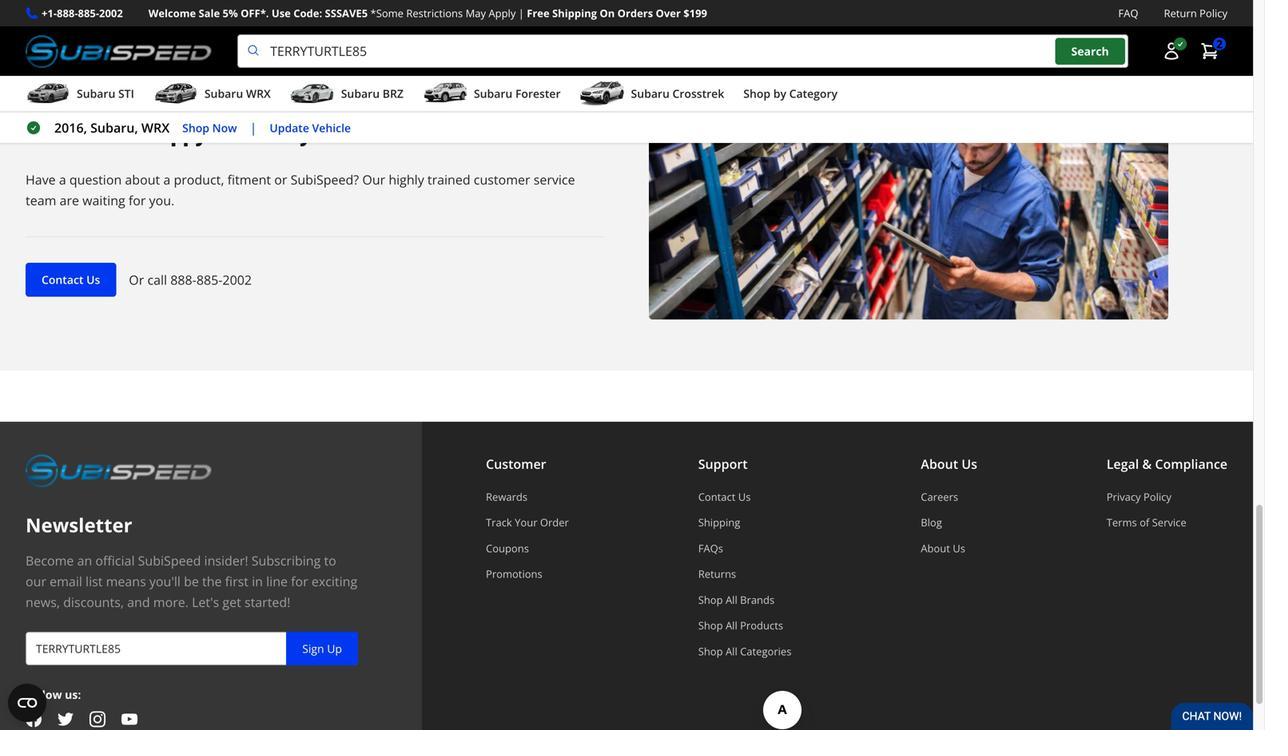 Task type: describe. For each thing, give the bounding box(es) containing it.
twitter logo image
[[58, 712, 74, 728]]

discounts,
[[63, 594, 124, 611]]

coupons
[[486, 542, 529, 556]]

the
[[202, 573, 222, 590]]

subaru for subaru sti
[[77, 86, 115, 101]]

sign
[[302, 642, 324, 657]]

call
[[148, 271, 167, 289]]

email
[[50, 573, 82, 590]]

button image
[[1163, 42, 1182, 61]]

shop now
[[182, 120, 237, 135]]

returns
[[699, 567, 737, 582]]

youtube logo image
[[122, 712, 138, 728]]

welcome sale 5% off*. use code: sssave5 *some restrictions may apply | free shipping on orders over $199
[[149, 6, 708, 20]]

us up careers 'link'
[[962, 456, 978, 473]]

subaru for subaru forester
[[474, 86, 513, 101]]

us down blog link on the bottom of the page
[[953, 542, 966, 556]]

0 horizontal spatial shipping
[[553, 6, 597, 20]]

coupons link
[[486, 542, 569, 556]]

official
[[96, 552, 135, 570]]

wrx inside dropdown button
[[246, 86, 271, 101]]

blog
[[921, 516, 943, 530]]

returns link
[[699, 567, 792, 582]]

a subaru wrx thumbnail image image
[[153, 82, 198, 106]]

sign up button
[[286, 632, 358, 666]]

code:
[[294, 6, 322, 20]]

sale
[[199, 6, 220, 20]]

to inside become an official subispeed insider! subscribing to our email list means you'll be the first in line for exciting news, discounts, and more. let's get started!
[[324, 552, 337, 570]]

1 about us from the top
[[921, 456, 978, 473]]

crosstrek
[[673, 86, 725, 101]]

terms
[[1107, 516, 1138, 530]]

and
[[127, 594, 150, 611]]

team inside have a question about a product, fitment or subispeed? our highly trained customer service team are waiting for you.
[[26, 192, 56, 209]]

welcome
[[149, 6, 196, 20]]

subaru wrx
[[205, 86, 271, 101]]

instagram logo image
[[90, 712, 106, 728]]

promotions link
[[486, 567, 569, 582]]

0 horizontal spatial 2002
[[99, 6, 123, 20]]

terms of service link
[[1107, 516, 1228, 530]]

2016,
[[54, 119, 87, 136]]

subaru for subaru crosstrek
[[631, 86, 670, 101]]

you.
[[149, 192, 175, 209]]

happy
[[146, 121, 207, 147]]

faq
[[1119, 6, 1139, 20]]

order
[[541, 516, 569, 530]]

become an official subispeed insider! subscribing to our email list means you'll be the first in line for exciting news, discounts, and more. let's get started!
[[26, 552, 358, 611]]

shipping link
[[699, 516, 792, 530]]

update
[[270, 120, 309, 135]]

off*.
[[241, 6, 269, 20]]

888- inside +1-888-885-2002 link
[[57, 6, 78, 20]]

sti
[[118, 86, 134, 101]]

promotions
[[486, 567, 543, 582]]

an
[[77, 552, 92, 570]]

vehicle
[[312, 120, 351, 135]]

faq link
[[1119, 5, 1139, 22]]

all for categories
[[726, 645, 738, 659]]

+1-888-885-2002 link
[[42, 5, 123, 22]]

subaru brz button
[[290, 79, 404, 111]]

sign up
[[302, 642, 342, 657]]

0 vertical spatial contact us link
[[26, 263, 116, 297]]

shop for shop all brands
[[699, 593, 723, 608]]

of
[[1140, 516, 1150, 530]]

subispeed
[[138, 552, 201, 570]]

track
[[486, 516, 512, 530]]

subscribing
[[252, 552, 321, 570]]

2
[[1217, 36, 1224, 51]]

all for products
[[726, 619, 738, 633]]

Enter your email text field
[[26, 632, 358, 666]]

shop for shop by category
[[744, 86, 771, 101]]

return
[[1165, 6, 1198, 20]]

1 vertical spatial contact
[[699, 490, 736, 504]]

track your order link
[[486, 516, 569, 530]]

about
[[125, 171, 160, 188]]

over
[[656, 6, 681, 20]]

a for question?
[[81, 90, 93, 116]]

our
[[26, 573, 46, 590]]

shop now link
[[182, 119, 237, 137]]

orders
[[618, 6, 654, 20]]

up
[[327, 642, 342, 657]]

follow
[[26, 688, 62, 703]]

product,
[[174, 171, 224, 188]]

return policy link
[[1165, 5, 1228, 22]]

faqs
[[699, 542, 724, 556]]

subaru,
[[90, 119, 138, 136]]

blog link
[[921, 516, 978, 530]]

service
[[534, 171, 575, 188]]

or
[[129, 271, 144, 289]]

privacy
[[1107, 490, 1142, 504]]

rewards link
[[486, 490, 569, 504]]

2 subispeed logo image from the top
[[26, 454, 212, 488]]

a subaru sti thumbnail image image
[[26, 82, 70, 106]]

legal
[[1107, 456, 1140, 473]]

careers
[[921, 490, 959, 504]]

question
[[69, 171, 122, 188]]

legal & compliance
[[1107, 456, 1228, 473]]

2 button
[[1193, 35, 1228, 67]]

0 horizontal spatial 885-
[[78, 6, 99, 20]]

track your order
[[486, 516, 569, 530]]

rewards
[[486, 490, 528, 504]]

now
[[212, 120, 237, 135]]

have for have a question about a product, fitment or subispeed? our highly trained customer service team are waiting for you.
[[26, 171, 56, 188]]

us:
[[65, 688, 81, 703]]

a for question
[[59, 171, 66, 188]]

&
[[1143, 456, 1153, 473]]

subaru sti
[[77, 86, 134, 101]]

policy for return policy
[[1200, 6, 1228, 20]]

shop by category
[[744, 86, 838, 101]]



Task type: locate. For each thing, give the bounding box(es) containing it.
shop for shop all products
[[699, 619, 723, 633]]

contact us link
[[26, 263, 116, 297], [699, 490, 792, 504]]

have up 2016,
[[26, 90, 76, 116]]

shop for shop all categories
[[699, 645, 723, 659]]

0 vertical spatial for
[[129, 192, 146, 209]]

2 about from the top
[[921, 542, 951, 556]]

our inside have a question? our team is happy to assist you
[[26, 121, 63, 147]]

shipping up faqs
[[699, 516, 741, 530]]

news,
[[26, 594, 60, 611]]

get
[[223, 594, 241, 611]]

all left brands
[[726, 593, 738, 608]]

1 all from the top
[[726, 593, 738, 608]]

contact us link up shipping link
[[699, 490, 792, 504]]

1 vertical spatial team
[[26, 192, 56, 209]]

about us
[[921, 456, 978, 473], [921, 542, 966, 556]]

0 vertical spatial shipping
[[553, 6, 597, 20]]

us left or
[[86, 272, 100, 287]]

contact down support at right bottom
[[699, 490, 736, 504]]

a close up shot of a person stocking a warehouse shelf image
[[649, 65, 1169, 320]]

1 horizontal spatial 2002
[[223, 271, 252, 289]]

a subaru brz thumbnail image image
[[290, 82, 335, 106]]

0 horizontal spatial |
[[250, 119, 257, 136]]

0 horizontal spatial contact us link
[[26, 263, 116, 297]]

1 vertical spatial have
[[26, 171, 56, 188]]

+1-888-885-2002
[[42, 6, 123, 20]]

0 vertical spatial 888-
[[57, 6, 78, 20]]

search input field
[[238, 34, 1129, 68]]

1 horizontal spatial wrx
[[246, 86, 271, 101]]

subaru left 'brz'
[[341, 86, 380, 101]]

highly
[[389, 171, 424, 188]]

shipping left on in the top left of the page
[[553, 6, 597, 20]]

have a question? our team is happy to assist you
[[26, 90, 337, 147]]

shipping
[[553, 6, 597, 20], [699, 516, 741, 530]]

contact us link left or
[[26, 263, 116, 297]]

fitment
[[228, 171, 271, 188]]

1 horizontal spatial 885-
[[197, 271, 223, 289]]

compliance
[[1156, 456, 1228, 473]]

1 horizontal spatial contact us
[[699, 490, 751, 504]]

0 horizontal spatial for
[[129, 192, 146, 209]]

1 horizontal spatial team
[[68, 121, 120, 147]]

0 vertical spatial about
[[921, 456, 959, 473]]

team left the is
[[68, 121, 120, 147]]

subispeed logo image up sti
[[26, 34, 212, 68]]

0 vertical spatial have
[[26, 90, 76, 116]]

885- right call
[[197, 271, 223, 289]]

line
[[266, 573, 288, 590]]

0 horizontal spatial contact
[[42, 272, 84, 287]]

1 horizontal spatial for
[[291, 573, 308, 590]]

a inside have a question? our team is happy to assist you
[[81, 90, 93, 116]]

free
[[527, 6, 550, 20]]

1 vertical spatial 2002
[[223, 271, 252, 289]]

products
[[741, 619, 784, 633]]

our inside have a question about a product, fitment or subispeed? our highly trained customer service team are waiting for you.
[[363, 171, 386, 188]]

all
[[726, 593, 738, 608], [726, 619, 738, 633], [726, 645, 738, 659]]

+1-
[[42, 6, 57, 20]]

brz
[[383, 86, 404, 101]]

1 horizontal spatial our
[[363, 171, 386, 188]]

privacy policy
[[1107, 490, 1172, 504]]

2002 right call
[[223, 271, 252, 289]]

your
[[515, 516, 538, 530]]

facebook logo image
[[26, 712, 42, 728]]

subaru sti button
[[26, 79, 134, 111]]

shop down shop all products
[[699, 645, 723, 659]]

us
[[86, 272, 100, 287], [962, 456, 978, 473], [739, 490, 751, 504], [953, 542, 966, 556]]

2002 left welcome
[[99, 6, 123, 20]]

for inside have a question about a product, fitment or subispeed? our highly trained customer service team are waiting for you.
[[129, 192, 146, 209]]

brands
[[741, 593, 775, 608]]

2 about us from the top
[[921, 542, 966, 556]]

shop for shop now
[[182, 120, 210, 135]]

wrx up assist
[[246, 86, 271, 101]]

assist
[[238, 121, 295, 147]]

*some
[[371, 6, 404, 20]]

2016, subaru, wrx
[[54, 119, 170, 136]]

2 vertical spatial all
[[726, 645, 738, 659]]

question?
[[98, 90, 195, 116]]

0 vertical spatial 2002
[[99, 6, 123, 20]]

subaru left sti
[[77, 86, 115, 101]]

1 vertical spatial shipping
[[699, 516, 741, 530]]

us up shipping link
[[739, 490, 751, 504]]

for down about
[[129, 192, 146, 209]]

subaru right a subaru crosstrek thumbnail image
[[631, 86, 670, 101]]

have inside have a question? our team is happy to assist you
[[26, 90, 76, 116]]

for inside become an official subispeed insider! subscribing to our email list means you'll be the first in line for exciting news, discounts, and more. let's get started!
[[291, 573, 308, 590]]

0 horizontal spatial our
[[26, 121, 63, 147]]

1 horizontal spatial |
[[519, 6, 525, 20]]

shop down returns
[[699, 593, 723, 608]]

shop left now
[[182, 120, 210, 135]]

contact us up shipping link
[[699, 490, 751, 504]]

1 vertical spatial our
[[363, 171, 386, 188]]

a up 'you.'
[[163, 171, 171, 188]]

0 vertical spatial 885-
[[78, 6, 99, 20]]

contact
[[42, 272, 84, 287], [699, 490, 736, 504]]

follow us:
[[26, 688, 81, 703]]

exciting
[[312, 573, 358, 590]]

be
[[184, 573, 199, 590]]

2 have from the top
[[26, 171, 56, 188]]

started!
[[245, 594, 291, 611]]

subaru for subaru wrx
[[205, 86, 243, 101]]

1 vertical spatial about us
[[921, 542, 966, 556]]

return policy
[[1165, 6, 1228, 20]]

shop all products link
[[699, 619, 792, 633]]

for for have a question?
[[129, 192, 146, 209]]

shop
[[744, 86, 771, 101], [182, 120, 210, 135], [699, 593, 723, 608], [699, 619, 723, 633], [699, 645, 723, 659]]

1 subaru from the left
[[77, 86, 115, 101]]

0 vertical spatial policy
[[1200, 6, 1228, 20]]

waiting
[[82, 192, 125, 209]]

1 horizontal spatial shipping
[[699, 516, 741, 530]]

category
[[790, 86, 838, 101]]

shop left by
[[744, 86, 771, 101]]

subaru crosstrek button
[[580, 79, 725, 111]]

2 subaru from the left
[[205, 86, 243, 101]]

1 vertical spatial all
[[726, 619, 738, 633]]

shop all categories
[[699, 645, 792, 659]]

2 all from the top
[[726, 619, 738, 633]]

have for have a question? our team is happy to assist you
[[26, 90, 76, 116]]

1 vertical spatial |
[[250, 119, 257, 136]]

0 vertical spatial wrx
[[246, 86, 271, 101]]

1 horizontal spatial contact us link
[[699, 490, 792, 504]]

0 vertical spatial subispeed logo image
[[26, 34, 212, 68]]

0 vertical spatial about us
[[921, 456, 978, 473]]

1 horizontal spatial policy
[[1200, 6, 1228, 20]]

our
[[26, 121, 63, 147], [363, 171, 386, 188]]

all for brands
[[726, 593, 738, 608]]

about down blog
[[921, 542, 951, 556]]

3 all from the top
[[726, 645, 738, 659]]

shop all brands
[[699, 593, 775, 608]]

to inside have a question? our team is happy to assist you
[[212, 121, 233, 147]]

subaru crosstrek
[[631, 86, 725, 101]]

0 horizontal spatial to
[[212, 121, 233, 147]]

all down shop all brands
[[726, 619, 738, 633]]

0 vertical spatial our
[[26, 121, 63, 147]]

0 vertical spatial team
[[68, 121, 120, 147]]

subaru up now
[[205, 86, 243, 101]]

are
[[60, 192, 79, 209]]

first
[[225, 573, 249, 590]]

4 subaru from the left
[[474, 86, 513, 101]]

to down subaru wrx dropdown button
[[212, 121, 233, 147]]

for right line
[[291, 573, 308, 590]]

0 horizontal spatial policy
[[1144, 490, 1172, 504]]

search
[[1072, 43, 1110, 59]]

team inside have a question? our team is happy to assist you
[[68, 121, 120, 147]]

1 horizontal spatial 888-
[[171, 271, 197, 289]]

shop all categories link
[[699, 645, 792, 659]]

have a question about a product, fitment or subispeed? our highly trained customer service team are waiting for you.
[[26, 171, 575, 209]]

subispeed?
[[291, 171, 359, 188]]

subaru left forester
[[474, 86, 513, 101]]

0 horizontal spatial wrx
[[141, 119, 170, 136]]

for for newsletter
[[291, 573, 308, 590]]

subaru brz
[[341, 86, 404, 101]]

policy up 2
[[1200, 6, 1228, 20]]

or call 888-885-2002
[[129, 271, 252, 289]]

3 subaru from the left
[[341, 86, 380, 101]]

0 vertical spatial all
[[726, 593, 738, 608]]

1 vertical spatial subispeed logo image
[[26, 454, 212, 488]]

0 vertical spatial contact
[[42, 272, 84, 287]]

a up "are"
[[59, 171, 66, 188]]

have inside have a question about a product, fitment or subispeed? our highly trained customer service team are waiting for you.
[[26, 171, 56, 188]]

about up careers
[[921, 456, 959, 473]]

0 horizontal spatial team
[[26, 192, 56, 209]]

contact us left or
[[42, 272, 100, 287]]

shop inside "dropdown button"
[[744, 86, 771, 101]]

list
[[86, 573, 103, 590]]

subaru forester button
[[423, 79, 561, 111]]

subaru for subaru brz
[[341, 86, 380, 101]]

subispeed logo image up newsletter
[[26, 454, 212, 488]]

1 vertical spatial for
[[291, 573, 308, 590]]

1 vertical spatial wrx
[[141, 119, 170, 136]]

about us link
[[921, 542, 978, 556]]

our down a subaru sti thumbnail image
[[26, 121, 63, 147]]

1 horizontal spatial contact
[[699, 490, 736, 504]]

about us down blog link on the bottom of the page
[[921, 542, 966, 556]]

wrx right the is
[[141, 119, 170, 136]]

open widget image
[[8, 685, 46, 723]]

or
[[275, 171, 287, 188]]

to up "exciting"
[[324, 552, 337, 570]]

1 horizontal spatial a
[[81, 90, 93, 116]]

885-
[[78, 6, 99, 20], [197, 271, 223, 289]]

1 vertical spatial contact us
[[699, 490, 751, 504]]

1 vertical spatial contact us link
[[699, 490, 792, 504]]

customer
[[486, 456, 547, 473]]

categories
[[741, 645, 792, 659]]

our left highly
[[363, 171, 386, 188]]

1 vertical spatial 885-
[[197, 271, 223, 289]]

| left 'free'
[[519, 6, 525, 20]]

a subaru forester thumbnail image image
[[423, 82, 468, 106]]

subispeed logo image
[[26, 34, 212, 68], [26, 454, 212, 488]]

support
[[699, 456, 748, 473]]

| right now
[[250, 119, 257, 136]]

$199
[[684, 6, 708, 20]]

1 vertical spatial 888-
[[171, 271, 197, 289]]

terms of service
[[1107, 516, 1187, 530]]

become
[[26, 552, 74, 570]]

0 horizontal spatial contact us
[[42, 272, 100, 287]]

0 horizontal spatial 888-
[[57, 6, 78, 20]]

have left question
[[26, 171, 56, 188]]

a up 2016,
[[81, 90, 93, 116]]

0 vertical spatial contact us
[[42, 272, 100, 287]]

1 have from the top
[[26, 90, 76, 116]]

1 vertical spatial policy
[[1144, 490, 1172, 504]]

may
[[466, 6, 486, 20]]

1 vertical spatial to
[[324, 552, 337, 570]]

you'll
[[149, 573, 181, 590]]

sssave5
[[325, 6, 368, 20]]

0 vertical spatial |
[[519, 6, 525, 20]]

0 vertical spatial to
[[212, 121, 233, 147]]

1 subispeed logo image from the top
[[26, 34, 212, 68]]

5 subaru from the left
[[631, 86, 670, 101]]

is
[[125, 121, 141, 147]]

more.
[[153, 594, 189, 611]]

wrx
[[246, 86, 271, 101], [141, 119, 170, 136]]

forester
[[516, 86, 561, 101]]

0 horizontal spatial a
[[59, 171, 66, 188]]

contact left or
[[42, 272, 84, 287]]

policy
[[1200, 6, 1228, 20], [1144, 490, 1172, 504]]

1 vertical spatial about
[[921, 542, 951, 556]]

a subaru crosstrek thumbnail image image
[[580, 82, 625, 106]]

policy up the terms of service link
[[1144, 490, 1172, 504]]

search button
[[1056, 38, 1126, 65]]

2 horizontal spatial a
[[163, 171, 171, 188]]

885- right +1-
[[78, 6, 99, 20]]

privacy policy link
[[1107, 490, 1228, 504]]

about us up careers 'link'
[[921, 456, 978, 473]]

policy for privacy policy
[[1144, 490, 1172, 504]]

1 about from the top
[[921, 456, 959, 473]]

shop down shop all brands
[[699, 619, 723, 633]]

1 horizontal spatial to
[[324, 552, 337, 570]]

you
[[300, 121, 337, 147]]

use
[[272, 6, 291, 20]]

careers link
[[921, 490, 978, 504]]

team left "are"
[[26, 192, 56, 209]]

all down shop all products
[[726, 645, 738, 659]]



